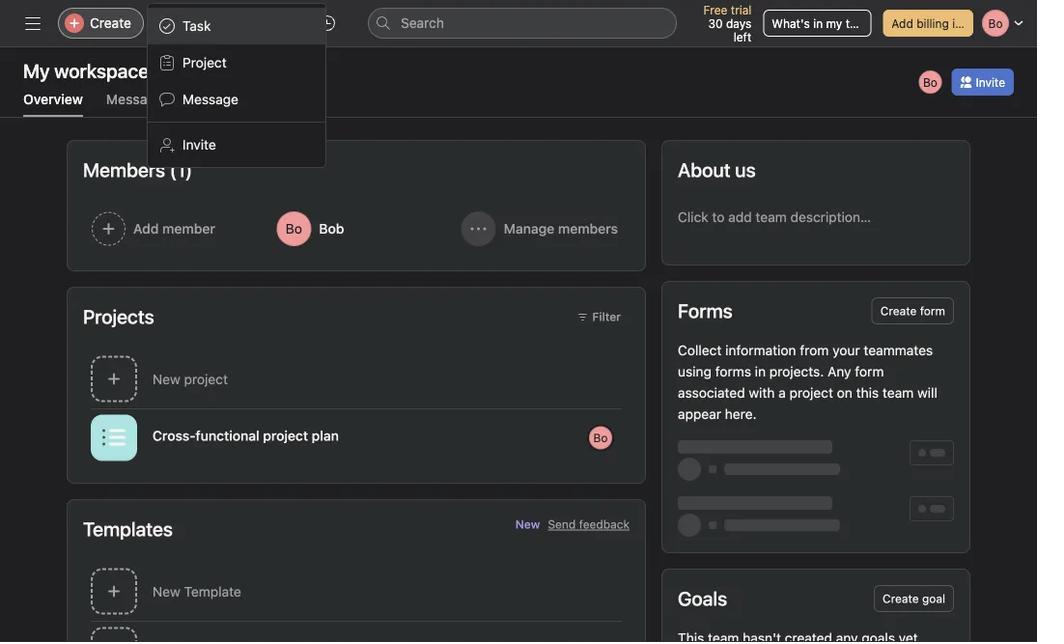 Task type: locate. For each thing, give the bounding box(es) containing it.
days
[[726, 16, 752, 30]]

using
[[678, 364, 712, 380]]

in inside button
[[813, 16, 823, 30]]

new up 'cross-'
[[153, 371, 180, 387]]

invite button
[[952, 69, 1014, 96]]

invite
[[976, 75, 1005, 89], [183, 137, 216, 153]]

new template
[[153, 584, 241, 600]]

add billing info button
[[883, 10, 974, 37]]

search
[[401, 15, 444, 31]]

project left plan
[[263, 428, 308, 444]]

project inside collect information from your teammates using forms in projects. any form associated with a project on this team will appear here.
[[790, 385, 834, 401]]

0 vertical spatial new
[[153, 371, 180, 387]]

create left goal
[[883, 592, 919, 606]]

30
[[708, 16, 723, 30]]

0 horizontal spatial invite
[[183, 137, 216, 153]]

1 vertical spatial form
[[855, 364, 884, 380]]

create up the teammates
[[881, 304, 917, 318]]

1 horizontal spatial bo
[[923, 75, 938, 89]]

add billing info
[[892, 16, 973, 30]]

on
[[837, 385, 853, 401]]

in inside collect information from your teammates using forms in projects. any form associated with a project on this team will appear here.
[[755, 364, 766, 380]]

messages button
[[106, 91, 170, 117]]

in left my
[[813, 16, 823, 30]]

message
[[183, 91, 239, 107]]

add member
[[133, 221, 215, 237]]

1 vertical spatial bo
[[594, 431, 608, 445]]

1 vertical spatial new
[[516, 518, 540, 531]]

project up functional at bottom left
[[184, 371, 228, 387]]

create inside create form button
[[881, 304, 917, 318]]

a
[[779, 385, 786, 401]]

filter
[[592, 310, 621, 324]]

0 horizontal spatial form
[[855, 364, 884, 380]]

create up my workspace
[[90, 15, 131, 31]]

0 horizontal spatial in
[[755, 364, 766, 380]]

1 vertical spatial create
[[881, 304, 917, 318]]

1 horizontal spatial invite
[[976, 75, 1005, 89]]

in
[[813, 16, 823, 30], [755, 364, 766, 380]]

0 vertical spatial invite
[[976, 75, 1005, 89]]

with
[[749, 385, 775, 401]]

free trial 30 days left
[[704, 3, 752, 43]]

any
[[828, 364, 851, 380]]

from
[[800, 342, 829, 358]]

1 vertical spatial invite
[[183, 137, 216, 153]]

free
[[704, 3, 728, 16]]

invite inside button
[[976, 75, 1005, 89]]

0 vertical spatial form
[[920, 304, 946, 318]]

2 horizontal spatial project
[[790, 385, 834, 401]]

form up the teammates
[[920, 304, 946, 318]]

2 vertical spatial create
[[883, 592, 919, 606]]

bo
[[923, 75, 938, 89], [594, 431, 608, 445]]

project
[[184, 371, 228, 387], [790, 385, 834, 401], [263, 428, 308, 444]]

0 vertical spatial create
[[90, 15, 131, 31]]

templates
[[83, 518, 173, 540]]

0 horizontal spatial bo
[[594, 431, 608, 445]]

cross-
[[153, 428, 196, 444]]

history image
[[320, 15, 335, 31]]

create
[[90, 15, 131, 31], [881, 304, 917, 318], [883, 592, 919, 606]]

in down information
[[755, 364, 766, 380]]

0 vertical spatial in
[[813, 16, 823, 30]]

bob
[[319, 221, 344, 237]]

project down projects.
[[790, 385, 834, 401]]

form up this
[[855, 364, 884, 380]]

1 vertical spatial in
[[755, 364, 766, 380]]

add
[[892, 16, 914, 30]]

form
[[920, 304, 946, 318], [855, 364, 884, 380]]

manage members button
[[453, 203, 630, 255]]

overview
[[23, 91, 83, 107]]

1 horizontal spatial form
[[920, 304, 946, 318]]

new left "template"
[[153, 584, 180, 600]]

create inside create goal button
[[883, 592, 919, 606]]

bo up feedback
[[594, 431, 608, 445]]

bo left invite button at the right of page
[[923, 75, 938, 89]]

new for templates
[[153, 584, 180, 600]]

2 vertical spatial new
[[153, 584, 180, 600]]

new
[[153, 371, 180, 387], [516, 518, 540, 531], [153, 584, 180, 600]]

collect information from your teammates using forms in projects. any form associated with a project on this team will appear here.
[[678, 342, 938, 422]]

new left send
[[516, 518, 540, 531]]

your
[[833, 342, 860, 358]]

what's in my trial?
[[772, 16, 873, 30]]

create form
[[881, 304, 946, 318]]

my
[[826, 16, 842, 30]]

project
[[183, 55, 227, 71]]

new for projects
[[153, 371, 180, 387]]

1 horizontal spatial in
[[813, 16, 823, 30]]

teammates
[[864, 342, 933, 358]]

0 horizontal spatial project
[[184, 371, 228, 387]]

functional
[[196, 428, 260, 444]]



Task type: vqa. For each thing, say whether or not it's contained in the screenshot.
"Search" list box
yes



Task type: describe. For each thing, give the bounding box(es) containing it.
send
[[548, 518, 576, 531]]

overview button
[[23, 91, 83, 117]]

trial
[[731, 3, 752, 16]]

create form button
[[872, 297, 954, 325]]

list image
[[102, 426, 126, 450]]

collect
[[678, 342, 722, 358]]

create goal button
[[874, 585, 954, 612]]

info
[[953, 16, 973, 30]]

associated
[[678, 385, 745, 401]]

calendar
[[194, 91, 251, 107]]

bob button
[[268, 203, 445, 255]]

what's in my trial? button
[[763, 10, 873, 37]]

add to starred image
[[158, 63, 174, 78]]

appear
[[678, 406, 721, 422]]

trial?
[[846, 16, 873, 30]]

goals
[[678, 587, 727, 610]]

filter button
[[568, 303, 630, 330]]

this
[[856, 385, 879, 401]]

create for goals
[[883, 592, 919, 606]]

left
[[734, 30, 752, 43]]

new send feedback
[[516, 518, 630, 531]]

my workspace
[[23, 59, 149, 82]]

create button
[[58, 8, 144, 39]]

what's
[[772, 16, 810, 30]]

create goal
[[883, 592, 946, 606]]

template
[[184, 584, 241, 600]]

form inside collect information from your teammates using forms in projects. any form associated with a project on this team will appear here.
[[855, 364, 884, 380]]

expand sidebar image
[[25, 15, 41, 31]]

forms
[[678, 299, 733, 322]]

0 vertical spatial bo
[[923, 75, 938, 89]]

members (1)
[[83, 158, 192, 181]]

create inside the create dropdown button
[[90, 15, 131, 31]]

projects
[[83, 305, 154, 328]]

add member button
[[83, 203, 260, 255]]

form inside create form button
[[920, 304, 946, 318]]

new project
[[153, 371, 228, 387]]

information
[[726, 342, 796, 358]]

task menu item
[[148, 8, 325, 44]]

projects.
[[770, 364, 824, 380]]

messages
[[106, 91, 170, 107]]

forms
[[715, 364, 751, 380]]

send feedback link
[[548, 516, 630, 533]]

task
[[183, 18, 211, 34]]

goal
[[922, 592, 946, 606]]

here.
[[725, 406, 757, 422]]

about us
[[678, 158, 756, 181]]

search list box
[[368, 8, 677, 39]]

feedback
[[579, 518, 630, 531]]

billing
[[917, 16, 949, 30]]

search button
[[368, 8, 677, 39]]

will
[[918, 385, 938, 401]]

1 horizontal spatial project
[[263, 428, 308, 444]]

team
[[883, 385, 914, 401]]

create for forms
[[881, 304, 917, 318]]

cross-functional project plan
[[153, 428, 339, 444]]

calendar button
[[194, 91, 251, 117]]

manage members
[[504, 221, 618, 237]]

plan
[[312, 428, 339, 444]]



